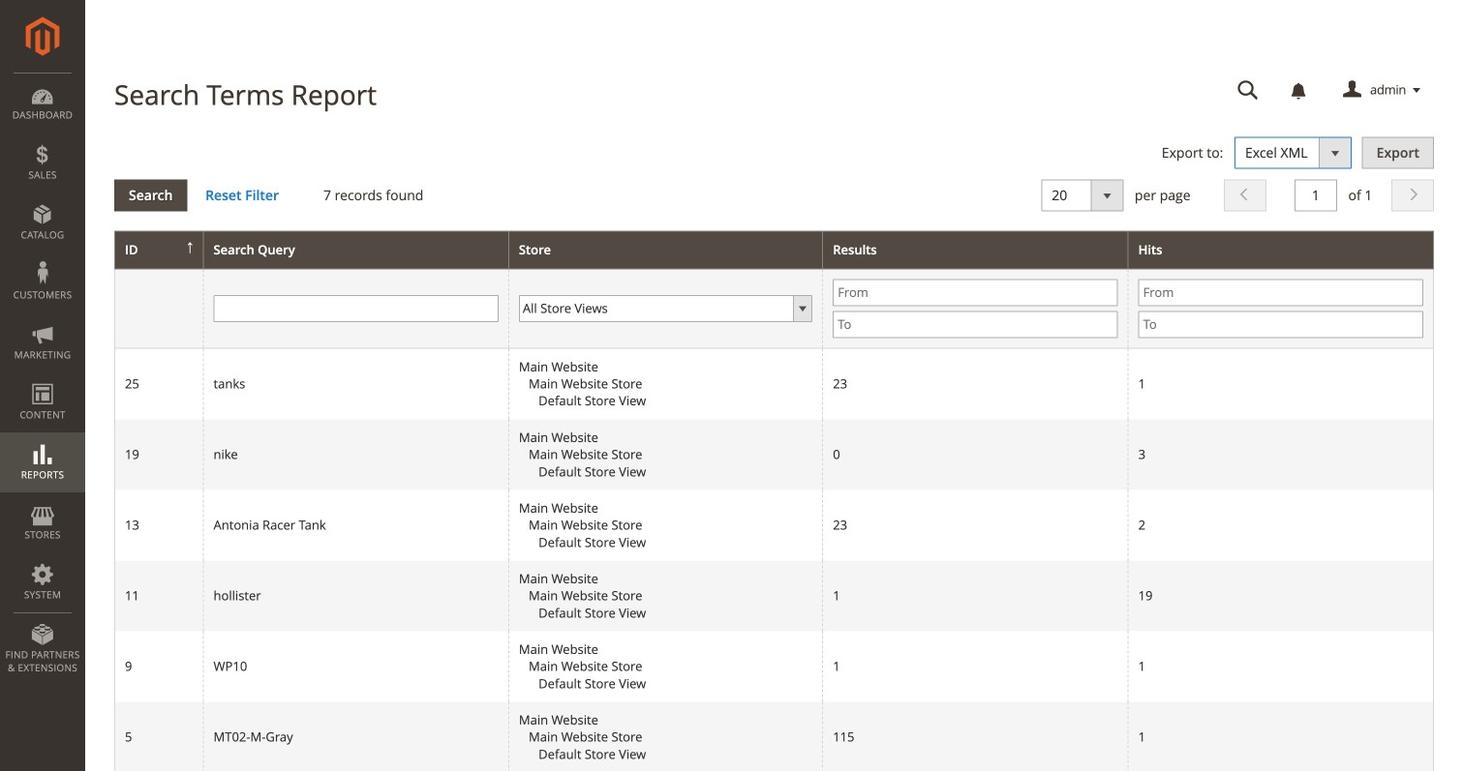 Task type: describe. For each thing, give the bounding box(es) containing it.
to text field for from text box
[[833, 311, 1118, 338]]

From text field
[[833, 279, 1118, 306]]



Task type: vqa. For each thing, say whether or not it's contained in the screenshot.
first "From" text box
yes



Task type: locate. For each thing, give the bounding box(es) containing it.
to text field down from text box
[[833, 311, 1118, 338]]

From text field
[[1139, 279, 1424, 306]]

None text field
[[214, 295, 499, 322]]

to text field down from text field
[[1139, 311, 1424, 338]]

to text field for from text field
[[1139, 311, 1424, 338]]

1 to text field from the left
[[833, 311, 1118, 338]]

To text field
[[833, 311, 1118, 338], [1139, 311, 1424, 338]]

1 horizontal spatial to text field
[[1139, 311, 1424, 338]]

menu bar
[[0, 73, 85, 685]]

None text field
[[1224, 74, 1273, 108], [1295, 180, 1337, 212], [1224, 74, 1273, 108], [1295, 180, 1337, 212]]

2 to text field from the left
[[1139, 311, 1424, 338]]

0 horizontal spatial to text field
[[833, 311, 1118, 338]]

magento admin panel image
[[26, 16, 60, 56]]



